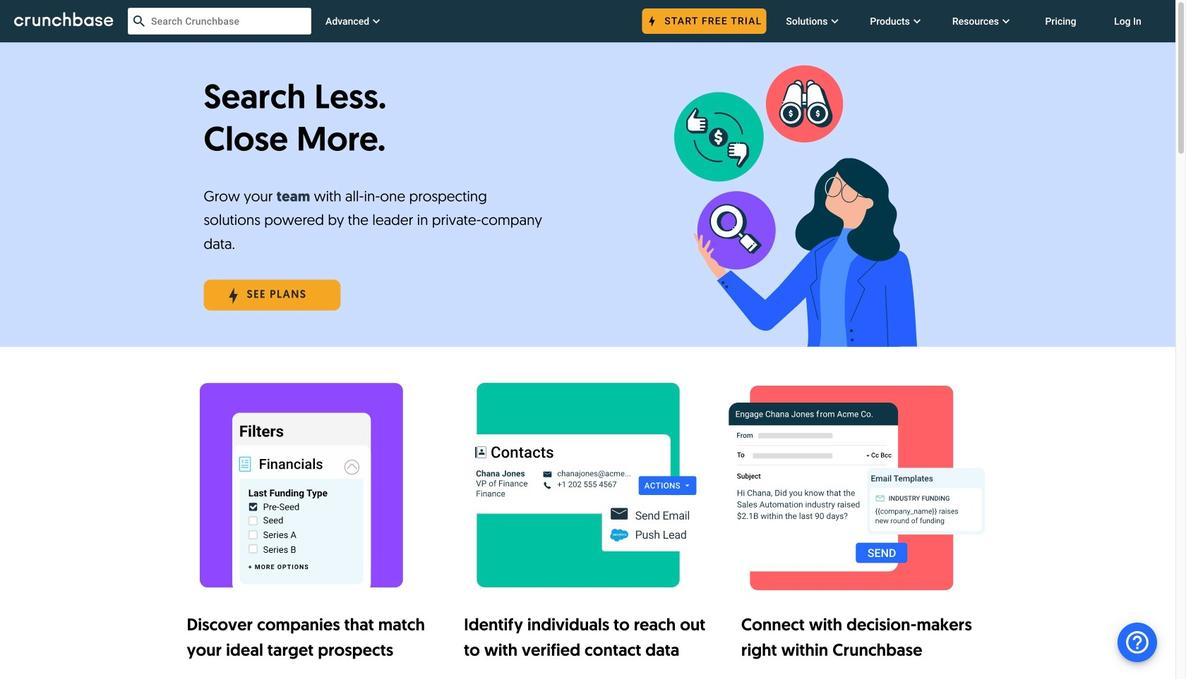 Task type: vqa. For each thing, say whether or not it's contained in the screenshot.
'SEARCH CRUNCHBASE' field
yes



Task type: locate. For each thing, give the bounding box(es) containing it.
Search Crunchbase field
[[128, 8, 311, 35]]



